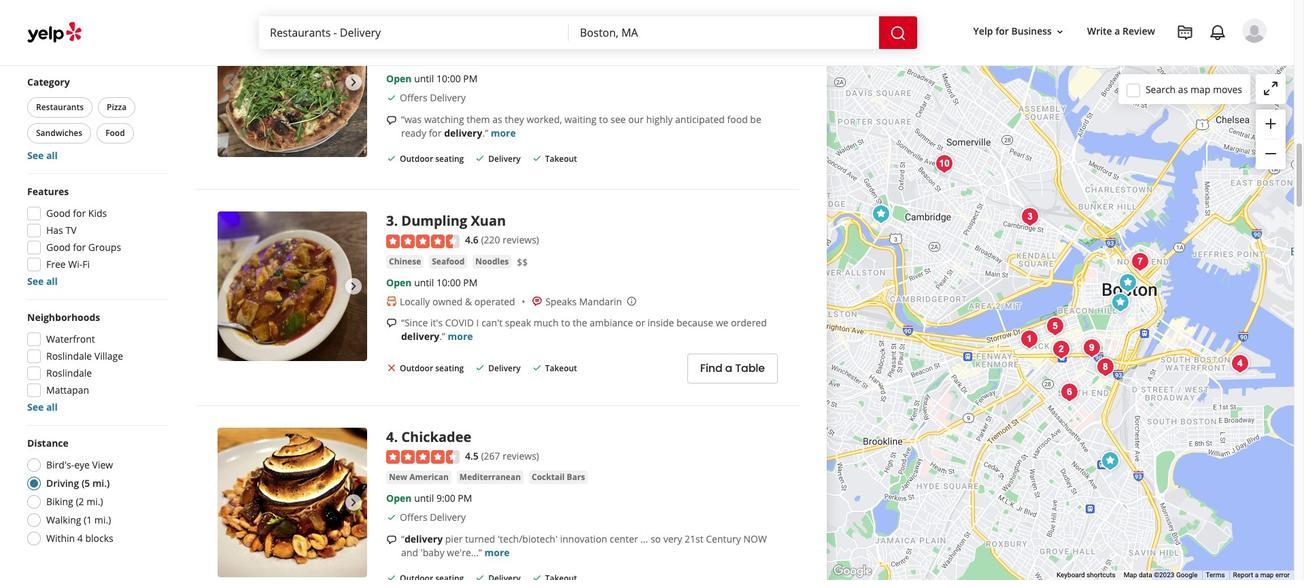 Task type: vqa. For each thing, say whether or not it's contained in the screenshot.
"Filter reviews by 5 stars rating" ELEMENT
no



Task type: locate. For each thing, give the bounding box(es) containing it.
2 new american link from the top
[[386, 471, 452, 484]]

delivery down "since
[[401, 330, 440, 343]]

see down sandwiches button
[[27, 149, 44, 162]]

new
[[84, 39, 104, 52], [389, 52, 408, 63], [389, 472, 408, 483]]

see all down sandwiches button
[[27, 149, 58, 162]]

2 new american from the top
[[389, 472, 449, 483]]

projects image
[[1178, 24, 1194, 41]]

1 . from the top
[[394, 8, 398, 26]]

pm
[[464, 72, 478, 85], [464, 276, 478, 289], [458, 492, 472, 505]]

all down mattapan
[[46, 401, 58, 414]]

good up free
[[46, 241, 71, 254]]

1 offers delivery from the top
[[400, 91, 466, 104]]

None search field
[[259, 16, 921, 49]]

offers for the
[[400, 91, 428, 104]]

pizza button
[[494, 51, 520, 65], [98, 97, 136, 118]]

and down the "
[[401, 546, 418, 559]]

3 . dumpling xuan
[[386, 212, 506, 230]]

16 checkmark v2 image for offers delivery
[[386, 512, 397, 523]]

0 vertical spatial mi.)
[[93, 477, 110, 490]]

0 vertical spatial delivery
[[444, 126, 483, 139]]

see all down free
[[27, 275, 58, 288]]

offers delivery up watching in the top left of the page
[[400, 91, 466, 104]]

0 horizontal spatial to
[[561, 316, 571, 329]]

16 speech v2 image left the "
[[386, 535, 397, 546]]

takeout down "since it's covid i can't speak much to the ambiance or inside because we ordered delivery ." more
[[545, 363, 578, 374]]

4 down walking (1 mi.)
[[77, 532, 83, 545]]

new american button down 4.5 star rating image
[[386, 471, 452, 484]]

as left they in the top left of the page
[[493, 113, 503, 126]]

$$ for the salty pig
[[526, 52, 537, 65]]

pm down italian 'link'
[[464, 72, 478, 85]]

1 horizontal spatial and
[[401, 546, 418, 559]]

0 vertical spatial until
[[414, 72, 434, 85]]

new american down find field
[[389, 52, 449, 63]]

2 vertical spatial previous image
[[223, 494, 239, 511]]

. up '4.6 star rating' "image"
[[394, 212, 398, 230]]

16 checkmark v2 image down 'tech/biotech'
[[532, 573, 543, 580]]

1 previous image from the top
[[223, 74, 239, 91]]

bars
[[567, 472, 585, 483]]

outdoor seating down ready
[[400, 153, 464, 165]]

2 vertical spatial see
[[27, 401, 44, 414]]

all down free
[[46, 275, 58, 288]]

for down watching in the top left of the page
[[429, 126, 442, 139]]

1 see all button from the top
[[27, 149, 58, 162]]

owned
[[433, 295, 463, 308]]

0 vertical spatial see all
[[27, 149, 58, 162]]

16 speech v2 image for xuan
[[386, 318, 397, 329]]

pauli's image
[[1127, 248, 1154, 276]]

american for italian
[[410, 52, 449, 63]]

.
[[394, 8, 398, 26], [394, 212, 398, 230], [394, 428, 398, 446]]

1 all from the top
[[46, 149, 58, 162]]

as right search
[[1179, 83, 1189, 96]]

1 vertical spatial previous image
[[223, 278, 239, 295]]

outdoor down ready
[[400, 153, 433, 165]]

mi.) right (2
[[87, 495, 103, 508]]

mi.) right (1
[[94, 514, 111, 527]]

notifications image
[[1210, 24, 1227, 41]]

all down sandwiches button
[[46, 149, 58, 162]]

see
[[27, 149, 44, 162], [27, 275, 44, 288], [27, 401, 44, 414]]

2 vertical spatial see all button
[[27, 401, 58, 414]]

ambiance
[[590, 316, 634, 329]]

3 previous image from the top
[[223, 494, 239, 511]]

3 good from the top
[[46, 241, 71, 254]]

offers up " delivery
[[400, 511, 428, 524]]

1 until from the top
[[414, 72, 434, 85]]

1 horizontal spatial a
[[1115, 25, 1121, 38]]

find a table
[[701, 361, 765, 376]]

0 vertical spatial previous image
[[223, 74, 239, 91]]

info icon image
[[627, 296, 637, 307], [627, 296, 637, 307]]

outdoor seating for 16 close v2 icon
[[400, 363, 464, 374]]

see up the "distance"
[[27, 401, 44, 414]]

'baby
[[421, 546, 445, 559]]

can't
[[482, 316, 503, 329]]

anticipated
[[676, 113, 725, 126]]

seating down watching in the top left of the page
[[436, 153, 464, 165]]

1 vertical spatial pizza
[[107, 101, 127, 113]]

0 vertical spatial offers
[[400, 91, 428, 104]]

more link for salty
[[491, 126, 516, 139]]

16 speech v2 image left '"was'
[[386, 115, 397, 126]]

None field
[[270, 25, 559, 40], [580, 25, 869, 40]]

hot and new
[[46, 39, 104, 52]]

4 . chickadee
[[386, 428, 472, 446]]

fi
[[83, 258, 90, 271]]

2 horizontal spatial a
[[1256, 572, 1259, 579]]

see all down mattapan
[[27, 401, 58, 414]]

krasi image
[[1016, 326, 1043, 353]]

good
[[46, 22, 71, 35], [46, 207, 71, 220], [46, 241, 71, 254]]

2 vertical spatial slideshow element
[[218, 428, 367, 577]]

next image
[[346, 494, 362, 511]]

more down the covid
[[448, 330, 473, 343]]

0 vertical spatial to
[[599, 113, 608, 126]]

previous image
[[223, 74, 239, 91], [223, 278, 239, 295], [223, 494, 239, 511]]

open until 10:00 pm up owned
[[386, 276, 478, 289]]

$$ down 4.6 (220 reviews)
[[517, 256, 528, 269]]

1 vertical spatial .
[[394, 212, 398, 230]]

1 horizontal spatial pizza
[[497, 52, 518, 63]]

for inside button
[[996, 25, 1010, 38]]

offers delivery
[[400, 91, 466, 104], [400, 511, 466, 524]]

walking
[[46, 514, 81, 527]]

0 vertical spatial open
[[386, 72, 412, 85]]

1 reviews) from the top
[[503, 234, 539, 246]]

2 10:00 from the top
[[437, 276, 461, 289]]

0 vertical spatial $$
[[526, 52, 537, 65]]

1 vertical spatial reviews)
[[503, 449, 539, 462]]

open until 10:00 pm up watching in the top left of the page
[[386, 72, 478, 85]]

new american link down find field
[[386, 51, 452, 65]]

0 vertical spatial seating
[[436, 153, 464, 165]]

." down them
[[483, 126, 489, 139]]

0 horizontal spatial as
[[493, 113, 503, 126]]

1 offers from the top
[[400, 91, 428, 104]]

0 vertical spatial american
[[410, 52, 449, 63]]

2 open from the top
[[386, 276, 412, 289]]

1 new american link from the top
[[386, 51, 452, 65]]

american down 4.5 star rating image
[[410, 472, 449, 483]]

more link down turned at left bottom
[[485, 546, 510, 559]]

4.5
[[465, 449, 479, 462]]

1 vertical spatial more link
[[448, 330, 473, 343]]

bootleg special image
[[1079, 335, 1106, 362]]

2 vertical spatial open
[[386, 492, 412, 505]]

for up hot and new
[[73, 22, 86, 35]]

1 vertical spatial ."
[[440, 330, 446, 343]]

a inside find a table link
[[726, 361, 733, 376]]

to for waiting
[[599, 113, 608, 126]]

1 vertical spatial see all button
[[27, 275, 58, 288]]

good up has tv
[[46, 207, 71, 220]]

2 outdoor seating from the top
[[400, 363, 464, 374]]

1 vertical spatial roslindale
[[46, 367, 92, 380]]

2 vertical spatial delivery
[[405, 533, 443, 546]]

1 vertical spatial next image
[[346, 278, 362, 295]]

1 horizontal spatial as
[[1179, 83, 1189, 96]]

3 see all from the top
[[27, 401, 58, 414]]

1 horizontal spatial to
[[599, 113, 608, 126]]

none field find
[[270, 25, 559, 40]]

good for dinner
[[46, 22, 119, 35]]

speaks mandarin
[[546, 295, 622, 308]]

&
[[465, 295, 472, 308]]

2 american from the top
[[410, 472, 449, 483]]

the
[[402, 8, 426, 26]]

2 vertical spatial a
[[1256, 572, 1259, 579]]

pm up &
[[464, 276, 478, 289]]

very
[[664, 533, 683, 546]]

1 vertical spatial $$
[[517, 256, 528, 269]]

1 vertical spatial map
[[1261, 572, 1275, 579]]

for right yelp
[[996, 25, 1010, 38]]

0 vertical spatial next image
[[346, 74, 362, 91]]

. for 4
[[394, 428, 398, 446]]

." down it's
[[440, 330, 446, 343]]

2 . from the top
[[394, 212, 398, 230]]

3 16 speech v2 image from the top
[[386, 535, 397, 546]]

4
[[386, 428, 394, 446], [77, 532, 83, 545]]

next image for 2 . the salty pig
[[346, 74, 362, 91]]

2 good from the top
[[46, 207, 71, 220]]

3 slideshow element from the top
[[218, 428, 367, 577]]

american
[[410, 52, 449, 63], [410, 472, 449, 483]]

0 horizontal spatial a
[[726, 361, 733, 376]]

1 vertical spatial 10:00
[[437, 276, 461, 289]]

2 see all from the top
[[27, 275, 58, 288]]

3 . from the top
[[394, 428, 398, 446]]

16 checkmark v2 image
[[386, 153, 397, 164], [475, 362, 486, 373], [386, 512, 397, 523], [532, 573, 543, 580]]

group
[[24, 76, 169, 163], [1257, 110, 1287, 169], [23, 185, 169, 288], [23, 311, 169, 414]]

much
[[534, 316, 559, 329]]

2 16 speech v2 image from the top
[[386, 318, 397, 329]]

see all button down free
[[27, 275, 58, 288]]

delivery down them
[[444, 126, 483, 139]]

as
[[1179, 83, 1189, 96], [493, 113, 503, 126]]

2 slideshow element from the top
[[218, 212, 367, 361]]

pier turned 'tech/biotech' innovation center ... so very 21st century now and 'baby we're..."
[[401, 533, 767, 559]]

option group
[[23, 437, 169, 550]]

we're..."
[[447, 546, 482, 559]]

2 roslindale from the top
[[46, 367, 92, 380]]

as inside "was watching them as they worked, waiting to see our highly anticipated food be ready for
[[493, 113, 503, 126]]

4 up 4.5 star rating image
[[386, 428, 394, 446]]

1 roslindale from the top
[[46, 350, 92, 363]]

2 new american button from the top
[[386, 471, 452, 484]]

1 american from the top
[[410, 52, 449, 63]]

good up hot
[[46, 22, 71, 35]]

$$
[[526, 52, 537, 65], [517, 256, 528, 269]]

2 open until 10:00 pm from the top
[[386, 276, 478, 289]]

new for mediterranean
[[389, 472, 408, 483]]

see all button
[[27, 149, 58, 162], [27, 275, 58, 288], [27, 401, 58, 414]]

1 vertical spatial offers delivery
[[400, 511, 466, 524]]

for left kids
[[73, 207, 86, 220]]

1 horizontal spatial map
[[1261, 572, 1275, 579]]

1 vertical spatial more
[[448, 330, 473, 343]]

1 vertical spatial open
[[386, 276, 412, 289]]

2 next image from the top
[[346, 278, 362, 295]]

1 vertical spatial delivery
[[401, 330, 440, 343]]

outdoor seating right 16 close v2 icon
[[400, 363, 464, 374]]

seafood button
[[429, 255, 468, 269]]

1 takeout from the top
[[545, 153, 578, 165]]

see all for good for kids
[[27, 275, 58, 288]]

roslindale down waterfront at the left bottom of the page
[[46, 350, 92, 363]]

for for dinner
[[73, 22, 86, 35]]

expand map image
[[1263, 80, 1280, 97]]

1 10:00 from the top
[[437, 72, 461, 85]]

1 new american button from the top
[[386, 51, 452, 65]]

century
[[706, 533, 741, 546]]

noodles button
[[473, 255, 512, 269]]

mediterranean
[[460, 472, 521, 483]]

0 vertical spatial as
[[1179, 83, 1189, 96]]

0 vertical spatial outdoor
[[400, 153, 433, 165]]

0 vertical spatial 16 speech v2 image
[[386, 115, 397, 126]]

previous image for 2
[[223, 74, 239, 91]]

and right hot
[[65, 39, 82, 52]]

until left 9:00 at bottom left
[[414, 492, 434, 505]]

more link down the covid
[[448, 330, 473, 343]]

0 vertical spatial .
[[394, 8, 398, 26]]

1 vertical spatial as
[[493, 113, 503, 126]]

for for groups
[[73, 241, 86, 254]]

. for 3
[[394, 212, 398, 230]]

new for italian
[[389, 52, 408, 63]]

offers delivery down open until 9:00 pm
[[400, 511, 466, 524]]

16 chevron down v2 image
[[1055, 26, 1066, 37]]

good for hot
[[46, 22, 71, 35]]

. left the
[[394, 8, 398, 26]]

0 vertical spatial open until 10:00 pm
[[386, 72, 478, 85]]

none field near
[[580, 25, 869, 40]]

see up neighborhoods
[[27, 275, 44, 288]]

0 vertical spatial pm
[[464, 72, 478, 85]]

2 takeout from the top
[[545, 363, 578, 374]]

1 outdoor seating from the top
[[400, 153, 464, 165]]

all
[[46, 149, 58, 162], [46, 275, 58, 288], [46, 401, 58, 414]]

outdoor seating for outdoor seating's 16 checkmark v2 icon
[[400, 153, 464, 165]]

outdoor seating
[[400, 153, 464, 165], [400, 363, 464, 374]]

2 none field from the left
[[580, 25, 869, 40]]

group containing neighborhoods
[[23, 311, 169, 414]]

3 open from the top
[[386, 492, 412, 505]]

map left the error
[[1261, 572, 1275, 579]]

2 outdoor from the top
[[400, 363, 433, 374]]

1 vertical spatial until
[[414, 276, 434, 289]]

pizza link
[[494, 51, 520, 65]]

the salty pig image
[[1048, 336, 1075, 363]]

mi.) for walking (1 mi.)
[[94, 514, 111, 527]]

(2
[[76, 495, 84, 508]]

16 close v2 image
[[386, 362, 397, 373]]

see all
[[27, 149, 58, 162], [27, 275, 58, 288], [27, 401, 58, 414]]

1 outdoor from the top
[[400, 153, 433, 165]]

slideshow element for 3
[[218, 212, 367, 361]]

0 horizontal spatial none field
[[270, 25, 559, 40]]

1 vertical spatial offers
[[400, 511, 428, 524]]

to inside "since it's covid i can't speak much to the ambiance or inside because we ordered delivery ." more
[[561, 316, 571, 329]]

offers
[[400, 91, 428, 104], [400, 511, 428, 524]]

yelp
[[974, 25, 994, 38]]

16 speech v2 image down 16 locally owned v2 icon
[[386, 318, 397, 329]]

a right find in the right of the page
[[726, 361, 733, 376]]

0 horizontal spatial map
[[1191, 83, 1211, 96]]

1 vertical spatial all
[[46, 275, 58, 288]]

16 checkmark v2 image down open until 9:00 pm
[[386, 512, 397, 523]]

within 4 blocks
[[46, 532, 113, 545]]

user actions element
[[963, 17, 1287, 101]]

1 horizontal spatial pizza button
[[494, 51, 520, 65]]

2 vertical spatial 16 speech v2 image
[[386, 535, 397, 546]]

google image
[[831, 563, 876, 580]]

. up 4.5 star rating image
[[394, 428, 398, 446]]

previous image for 4
[[223, 494, 239, 511]]

a inside write a review link
[[1115, 25, 1121, 38]]

1 vertical spatial pm
[[464, 276, 478, 289]]

16 speaks mandarin v2 image
[[532, 296, 543, 307]]

1 horizontal spatial none field
[[580, 25, 869, 40]]

speak
[[505, 316, 531, 329]]

italian
[[460, 52, 486, 63]]

1 vertical spatial 16 speech v2 image
[[386, 318, 397, 329]]

carolicious image
[[931, 150, 958, 178]]

delivery ." more
[[444, 126, 516, 139]]

to inside "was watching them as they worked, waiting to see our highly anticipated food be ready for
[[599, 113, 608, 126]]

1 vertical spatial seating
[[436, 363, 464, 374]]

0 vertical spatial map
[[1191, 83, 1211, 96]]

1 vertical spatial a
[[726, 361, 733, 376]]

10:00 for salty
[[437, 72, 461, 85]]

more inside "since it's covid i can't speak much to the ambiance or inside because we ordered delivery ." more
[[448, 330, 473, 343]]

until for xuan
[[414, 276, 434, 289]]

new down find field
[[389, 52, 408, 63]]

map region
[[779, 0, 1301, 580]]

seating down the covid
[[436, 363, 464, 374]]

0 vertical spatial 10:00
[[437, 72, 461, 85]]

2 vertical spatial pm
[[458, 492, 472, 505]]

open until 10:00 pm for dumpling
[[386, 276, 478, 289]]

sandwiches button
[[27, 123, 91, 144]]

mattapan
[[46, 384, 89, 397]]

pizza up 'food'
[[107, 101, 127, 113]]

or
[[636, 316, 646, 329]]

new american button down find field
[[386, 51, 452, 65]]

mi.) right '(5'
[[93, 477, 110, 490]]

1 new american from the top
[[389, 52, 449, 63]]

offers up '"was'
[[400, 91, 428, 104]]

3 see all button from the top
[[27, 401, 58, 414]]

outdoor right 16 close v2 icon
[[400, 363, 433, 374]]

more link for xuan
[[448, 330, 473, 343]]

inside
[[648, 316, 674, 329]]

search image
[[891, 25, 907, 41]]

2 all from the top
[[46, 275, 58, 288]]

0 vertical spatial reviews)
[[503, 234, 539, 246]]

2 see from the top
[[27, 275, 44, 288]]

16 checkmark v2 image
[[386, 92, 397, 103], [475, 153, 486, 164], [532, 153, 543, 164], [532, 362, 543, 373], [386, 573, 397, 580], [475, 573, 486, 580]]

1 vertical spatial 4
[[77, 532, 83, 545]]

16 speech v2 image
[[386, 115, 397, 126], [386, 318, 397, 329], [386, 535, 397, 546]]

'tech/biotech'
[[498, 533, 558, 546]]

open up the "
[[386, 492, 412, 505]]

new american for mediterranean
[[389, 472, 449, 483]]

free
[[46, 258, 66, 271]]

(1
[[84, 514, 92, 527]]

until for salty
[[414, 72, 434, 85]]

applebee's grill + bar image
[[1097, 448, 1124, 475]]

1 open from the top
[[386, 72, 412, 85]]

16 checkmark v2 image down i
[[475, 362, 486, 373]]

until up '"was'
[[414, 72, 434, 85]]

2
[[386, 8, 394, 26]]

waiting
[[565, 113, 597, 126]]

1 vertical spatial outdoor
[[400, 363, 433, 374]]

10:00 down italian button
[[437, 72, 461, 85]]

map for moves
[[1191, 83, 1211, 96]]

2 vertical spatial until
[[414, 492, 434, 505]]

1 vertical spatial takeout
[[545, 363, 578, 374]]

1 vertical spatial pizza button
[[98, 97, 136, 118]]

slideshow element
[[218, 8, 367, 157], [218, 212, 367, 361], [218, 428, 367, 577]]

1 vertical spatial new american link
[[386, 471, 452, 484]]

waterfront
[[46, 333, 95, 346]]

4.6 star rating image
[[386, 234, 460, 248]]

offers delivery for the
[[400, 91, 466, 104]]

for
[[73, 22, 86, 35], [996, 25, 1010, 38], [429, 126, 442, 139], [73, 207, 86, 220], [73, 241, 86, 254]]

0 horizontal spatial and
[[65, 39, 82, 52]]

1 good from the top
[[46, 22, 71, 35]]

1 open until 10:00 pm from the top
[[386, 72, 478, 85]]

see all button down mattapan
[[27, 401, 58, 414]]

1 16 speech v2 image from the top
[[386, 115, 397, 126]]

walking (1 mi.)
[[46, 514, 111, 527]]

biking (2 mi.)
[[46, 495, 103, 508]]

2 vertical spatial see all
[[27, 401, 58, 414]]

1 vertical spatial mi.)
[[87, 495, 103, 508]]

0 vertical spatial roslindale
[[46, 350, 92, 363]]

pizza button up 'food'
[[98, 97, 136, 118]]

2 see all button from the top
[[27, 275, 58, 288]]

2 vertical spatial all
[[46, 401, 58, 414]]

0 vertical spatial outdoor seating
[[400, 153, 464, 165]]

1 vertical spatial and
[[401, 546, 418, 559]]

pm right 9:00 at bottom left
[[458, 492, 472, 505]]

(267
[[481, 449, 500, 462]]

2 vertical spatial mi.)
[[94, 514, 111, 527]]

Find text field
[[270, 25, 559, 40]]

16 checkmark v2 image up the 3
[[386, 153, 397, 164]]

a right report
[[1256, 572, 1259, 579]]

new american down 4.5 star rating image
[[389, 472, 449, 483]]

category
[[27, 76, 70, 88]]

zoom out image
[[1263, 146, 1280, 162]]

0 vertical spatial offers delivery
[[400, 91, 466, 104]]

3 see from the top
[[27, 401, 44, 414]]

0 vertical spatial see all button
[[27, 149, 58, 162]]

ordered
[[731, 316, 767, 329]]

2 offers from the top
[[400, 511, 428, 524]]

good for kids
[[46, 207, 107, 220]]

a right write
[[1115, 25, 1121, 38]]

chinese
[[389, 256, 421, 267]]

biking
[[46, 495, 73, 508]]

2 until from the top
[[414, 276, 434, 289]]

see all button down sandwiches button
[[27, 149, 58, 162]]

covid
[[445, 316, 474, 329]]

more link down they in the top left of the page
[[491, 126, 516, 139]]

2 offers delivery from the top
[[400, 511, 466, 524]]

ihop image
[[868, 201, 895, 228]]

1 vertical spatial new american button
[[386, 471, 452, 484]]

food
[[728, 113, 748, 126]]

reviews) right the (267
[[503, 449, 539, 462]]

pizza button right italian button
[[494, 51, 520, 65]]

1 vertical spatial see
[[27, 275, 44, 288]]

reviews) right (220
[[503, 234, 539, 246]]

0 vertical spatial ."
[[483, 126, 489, 139]]

2 vertical spatial good
[[46, 241, 71, 254]]

$$ for dumpling xuan
[[517, 256, 528, 269]]

1 vertical spatial new american
[[389, 472, 449, 483]]

1 next image from the top
[[346, 74, 362, 91]]

delivery up ''baby'
[[405, 533, 443, 546]]

1 vertical spatial american
[[410, 472, 449, 483]]

turned
[[465, 533, 496, 546]]

write a review
[[1088, 25, 1156, 38]]

$$ right pizza 'link'
[[526, 52, 537, 65]]

0 vertical spatial 4
[[386, 428, 394, 446]]

3 all from the top
[[46, 401, 58, 414]]

delivery
[[444, 126, 483, 139], [401, 330, 440, 343], [405, 533, 443, 546]]

1 none field from the left
[[270, 25, 559, 40]]

group containing category
[[24, 76, 169, 163]]

view
[[92, 459, 113, 471]]

more down they in the top left of the page
[[491, 126, 516, 139]]

for up wi-
[[73, 241, 86, 254]]

roslindale up mattapan
[[46, 367, 92, 380]]

2 reviews) from the top
[[503, 449, 539, 462]]

report a map error link
[[1234, 572, 1291, 579]]

a for write
[[1115, 25, 1121, 38]]

1 slideshow element from the top
[[218, 8, 367, 157]]

review
[[1123, 25, 1156, 38]]

seating
[[436, 153, 464, 165], [436, 363, 464, 374]]

0 vertical spatial see
[[27, 149, 44, 162]]

new down 4.5 star rating image
[[389, 472, 408, 483]]

delivery down 9:00 at bottom left
[[430, 511, 466, 524]]

for for kids
[[73, 207, 86, 220]]

10:00
[[437, 72, 461, 85], [437, 276, 461, 289]]

open up '"was'
[[386, 72, 412, 85]]

until up locally
[[414, 276, 434, 289]]

pizza right italian
[[497, 52, 518, 63]]

american down find field
[[410, 52, 449, 63]]

0 vertical spatial pizza
[[497, 52, 518, 63]]

starbucks image
[[1115, 269, 1142, 297]]

next image
[[346, 74, 362, 91], [346, 278, 362, 295]]

open until 9:00 pm
[[386, 492, 472, 505]]

2 previous image from the top
[[223, 278, 239, 295]]

new american button
[[386, 51, 452, 65], [386, 471, 452, 484]]

slideshow element for 4
[[218, 428, 367, 577]]

map left 'moves'
[[1191, 83, 1211, 96]]



Task type: describe. For each thing, give the bounding box(es) containing it.
10:00 for xuan
[[437, 276, 461, 289]]

new american button for mediterranean
[[386, 471, 452, 484]]

4.6 (220 reviews)
[[465, 234, 539, 246]]

so
[[651, 533, 661, 546]]

yelp for business button
[[969, 19, 1072, 44]]

16 checkmark v2 image for outdoor seating
[[386, 153, 397, 164]]

terms
[[1207, 572, 1226, 579]]

new down dinner
[[84, 39, 104, 52]]

locally owned & operated
[[400, 295, 515, 308]]

bird's-
[[46, 459, 74, 471]]

3 until from the top
[[414, 492, 434, 505]]

open for chickadee
[[386, 492, 412, 505]]

driving
[[46, 477, 79, 490]]

pig
[[467, 8, 487, 26]]

. for 2
[[394, 8, 398, 26]]

see all for waterfront
[[27, 401, 58, 414]]

16 speech v2 image for salty
[[386, 115, 397, 126]]

it's
[[431, 316, 443, 329]]

noodles
[[476, 256, 509, 267]]

brad k. image
[[1243, 18, 1267, 43]]

table
[[736, 361, 765, 376]]

anoush'ella image
[[1056, 379, 1083, 406]]

see for good for kids
[[27, 275, 44, 288]]

features
[[27, 185, 69, 198]]

within
[[46, 532, 75, 545]]

and inside "pier turned 'tech/biotech' innovation center ... so very 21st century now and 'baby we're...""
[[401, 546, 418, 559]]

neighborhoods
[[27, 311, 100, 324]]

free wi-fi
[[46, 258, 90, 271]]

slideshow element for 2
[[218, 8, 367, 157]]

for inside "was watching them as they worked, waiting to see our highly anticipated food be ready for
[[429, 126, 442, 139]]

food button
[[97, 123, 134, 144]]

"was watching them as they worked, waiting to see our highly anticipated food be ready for
[[401, 113, 762, 139]]

4.6
[[465, 234, 479, 246]]

bird's-eye view
[[46, 459, 113, 471]]

reviews) for 3 . dumpling xuan
[[503, 234, 539, 246]]

because
[[677, 316, 714, 329]]

open for the salty pig
[[386, 72, 412, 85]]

1 seating from the top
[[436, 153, 464, 165]]

previous image for 3
[[223, 278, 239, 295]]

16 locally owned v2 image
[[386, 296, 397, 307]]

speaks
[[546, 295, 577, 308]]

report a map error
[[1234, 572, 1291, 579]]

4.5 star rating image
[[386, 450, 460, 464]]

pizza inside pizza 'link'
[[497, 52, 518, 63]]

delivery down delivery ." more
[[489, 153, 521, 165]]

find a table link
[[688, 354, 778, 383]]

the
[[573, 316, 588, 329]]

ali baba image
[[1092, 354, 1120, 381]]

mediterranean button
[[457, 471, 524, 484]]

2 seating from the top
[[436, 363, 464, 374]]

error
[[1276, 572, 1291, 579]]

shortcuts
[[1087, 572, 1116, 579]]

open until 10:00 pm for the
[[386, 72, 478, 85]]

hot
[[46, 39, 62, 52]]

1 see from the top
[[27, 149, 44, 162]]

" delivery
[[401, 533, 443, 546]]

0 vertical spatial and
[[65, 39, 82, 52]]

(220
[[481, 234, 500, 246]]

roslindale village
[[46, 350, 123, 363]]

offers delivery for chickadee
[[400, 511, 466, 524]]

center
[[610, 533, 638, 546]]

3
[[386, 212, 394, 230]]

1 horizontal spatial ."
[[483, 126, 489, 139]]

restaurants
[[36, 101, 84, 113]]

saltie girl image
[[1042, 313, 1069, 340]]

business
[[1012, 25, 1052, 38]]

google
[[1177, 572, 1198, 579]]

operated
[[475, 295, 515, 308]]

cocktail bars link
[[529, 471, 588, 484]]

italian button
[[457, 51, 489, 65]]

food
[[106, 127, 125, 139]]

noodles link
[[473, 255, 512, 269]]

delivery inside "since it's covid i can't speak much to the ambiance or inside because we ordered delivery ." more
[[401, 330, 440, 343]]

village
[[94, 350, 123, 363]]

search
[[1146, 83, 1176, 96]]

cocktail bars
[[532, 472, 585, 483]]

new american link for mediterranean
[[386, 471, 452, 484]]

0 horizontal spatial pizza button
[[98, 97, 136, 118]]

pm for xuan
[[464, 276, 478, 289]]

starbucks image
[[1107, 289, 1134, 316]]

distance
[[27, 437, 69, 450]]

dumpling xuan link
[[402, 212, 506, 230]]

next image for 3 . dumpling xuan
[[346, 278, 362, 295]]

0 horizontal spatial 4
[[77, 532, 83, 545]]

to for much
[[561, 316, 571, 329]]

roslindale for roslindale
[[46, 367, 92, 380]]

zoom in image
[[1263, 115, 1280, 132]]

new american for italian
[[389, 52, 449, 63]]

Near text field
[[580, 25, 869, 40]]

worked,
[[527, 113, 562, 126]]

good for groups
[[46, 241, 121, 254]]

a for report
[[1256, 572, 1259, 579]]

mediterranean link
[[457, 471, 524, 484]]

roslindale for roslindale village
[[46, 350, 92, 363]]

chinese button
[[386, 255, 424, 269]]

21st
[[685, 533, 704, 546]]

keyboard shortcuts
[[1057, 572, 1116, 579]]

1 see all from the top
[[27, 149, 58, 162]]

mandarin
[[579, 295, 622, 308]]

"was
[[401, 113, 422, 126]]

the salty pig link
[[402, 8, 487, 26]]

dinner
[[88, 22, 119, 35]]

chickadee
[[402, 428, 472, 446]]

0 vertical spatial more
[[491, 126, 516, 139]]

cocktail bars button
[[529, 471, 588, 484]]

2 vertical spatial more
[[485, 546, 510, 559]]

good for has
[[46, 207, 71, 220]]

new american link for italian
[[386, 51, 452, 65]]

eye
[[74, 459, 90, 471]]

all for good for kids
[[46, 275, 58, 288]]

now
[[744, 533, 767, 546]]

(5
[[82, 477, 90, 490]]

salty
[[430, 8, 464, 26]]

." inside "since it's covid i can't speak much to the ambiance or inside because we ordered delivery ." more
[[440, 330, 446, 343]]

new american button for italian
[[386, 51, 452, 65]]

...
[[641, 533, 649, 546]]

delivery up watching in the top left of the page
[[430, 91, 466, 104]]

write a review link
[[1082, 19, 1161, 44]]

yelp for business
[[974, 25, 1052, 38]]

reviews) for 4 . chickadee
[[503, 449, 539, 462]]

kids
[[88, 207, 107, 220]]

american for mediterranean
[[410, 472, 449, 483]]

1 horizontal spatial 4
[[386, 428, 394, 446]]

option group containing distance
[[23, 437, 169, 550]]

mi.) for biking (2 mi.)
[[87, 495, 103, 508]]

italian link
[[457, 51, 489, 65]]

group containing features
[[23, 185, 169, 288]]

mi.) for driving (5 mi.)
[[93, 477, 110, 490]]

driving (5 mi.)
[[46, 477, 110, 490]]

2 vertical spatial more link
[[485, 546, 510, 559]]

chickadee image
[[1227, 350, 1254, 378]]

has
[[46, 224, 63, 237]]

keyboard shortcuts button
[[1057, 571, 1116, 580]]

map data ©2023 google
[[1124, 572, 1198, 579]]

all for waterfront
[[46, 401, 58, 414]]

pm for salty
[[464, 72, 478, 85]]

cocktail
[[532, 472, 565, 483]]

see for waterfront
[[27, 401, 44, 414]]

see all button for waterfront
[[27, 401, 58, 414]]

dumpling xuan image
[[1017, 203, 1044, 231]]

offers for chickadee
[[400, 511, 428, 524]]

a for find
[[726, 361, 733, 376]]

16 checkmark v2 image for delivery
[[475, 362, 486, 373]]

open for dumpling xuan
[[386, 276, 412, 289]]

delivery down the can't
[[489, 363, 521, 374]]

we
[[716, 316, 729, 329]]

i
[[477, 316, 479, 329]]

©2023
[[1155, 572, 1175, 579]]

map
[[1124, 572, 1138, 579]]

see all button for good for kids
[[27, 275, 58, 288]]

watching
[[424, 113, 464, 126]]

map for error
[[1261, 572, 1275, 579]]

find
[[701, 361, 723, 376]]

for for business
[[996, 25, 1010, 38]]



